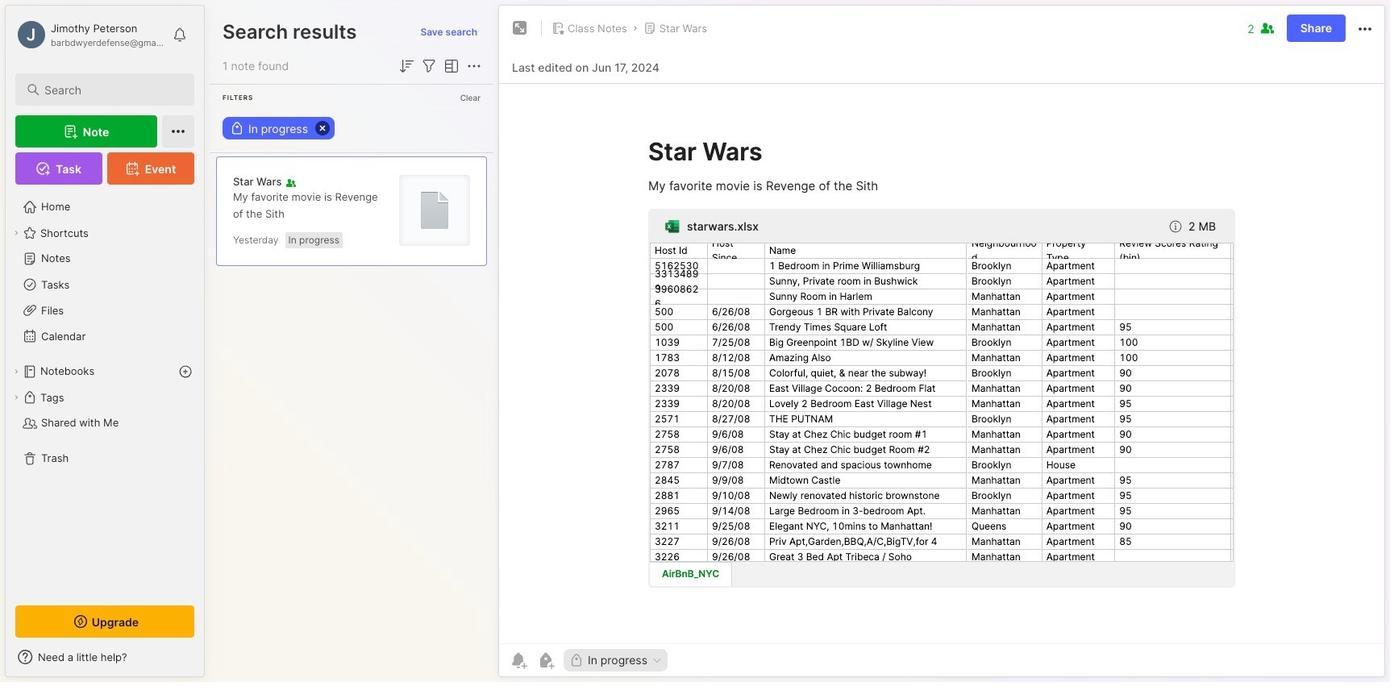 Task type: describe. For each thing, give the bounding box(es) containing it.
add tag image
[[537, 651, 556, 670]]

thumbnail image
[[399, 175, 470, 246]]

Account field
[[15, 19, 165, 51]]

Note Editor text field
[[499, 83, 1385, 644]]

In progress Tag actions field
[[648, 655, 663, 666]]

expand notebooks image
[[11, 367, 21, 377]]

Sort options field
[[397, 56, 416, 76]]

add a reminder image
[[509, 651, 528, 670]]

Add filters field
[[420, 56, 439, 76]]

expand tags image
[[11, 393, 21, 403]]

expand note image
[[511, 19, 530, 38]]

main element
[[0, 0, 210, 683]]

More actions field
[[1356, 18, 1376, 39]]

more actions image
[[1356, 19, 1376, 39]]

WHAT'S NEW field
[[6, 645, 204, 670]]



Task type: vqa. For each thing, say whether or not it's contained in the screenshot.
'Sort options' field
yes



Task type: locate. For each thing, give the bounding box(es) containing it.
More options field
[[465, 56, 484, 76]]

Search text field
[[44, 82, 180, 98]]

View options field
[[439, 56, 461, 76]]

click to collapse image
[[204, 653, 216, 672]]

note window element
[[499, 5, 1386, 682]]

none search field inside 'main' element
[[44, 80, 180, 99]]

None search field
[[44, 80, 180, 99]]

add filters image
[[420, 56, 439, 76]]



